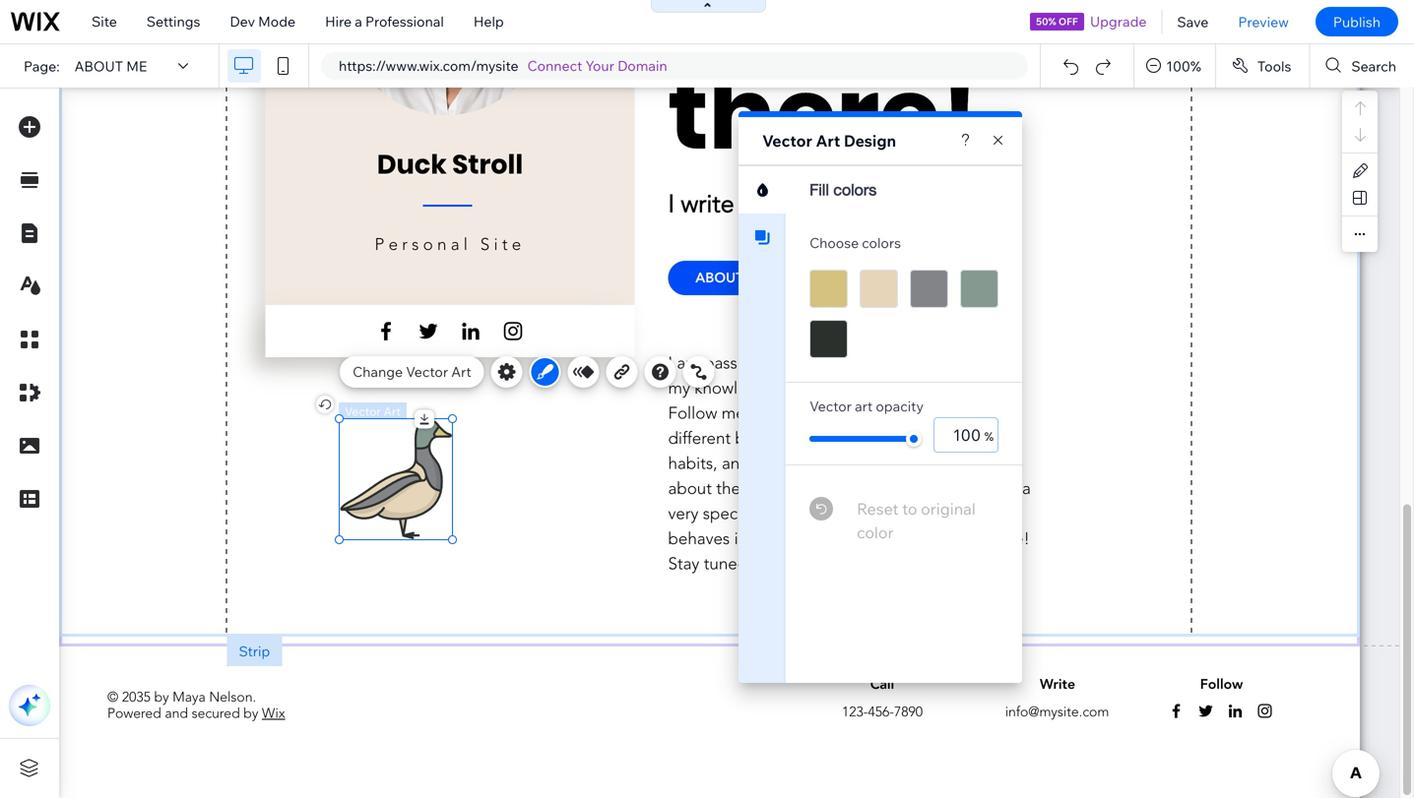 Task type: describe. For each thing, give the bounding box(es) containing it.
mode
[[258, 13, 296, 30]]

choose colors
[[810, 234, 901, 252]]

100% button
[[1135, 44, 1215, 88]]

100%
[[1166, 57, 1202, 75]]

fill colors
[[810, 181, 877, 199]]

change
[[353, 363, 403, 381]]

your
[[586, 57, 615, 74]]

https://www.wix.com/mysite connect your domain
[[339, 57, 668, 74]]

design
[[844, 131, 896, 151]]

search button
[[1310, 44, 1414, 88]]

professional
[[365, 13, 444, 30]]

preview
[[1238, 13, 1289, 30]]

publish
[[1334, 13, 1381, 30]]

tools
[[1258, 57, 1292, 75]]

choose
[[810, 234, 859, 252]]

save
[[1178, 13, 1209, 30]]

to
[[902, 499, 918, 519]]

about me
[[74, 57, 147, 75]]

original
[[921, 499, 976, 519]]

me
[[126, 57, 147, 75]]

search
[[1352, 57, 1397, 75]]

upgrade
[[1090, 13, 1147, 30]]

1 vertical spatial vector
[[406, 363, 448, 381]]

https://www.wix.com/mysite
[[339, 57, 519, 74]]

about
[[74, 57, 123, 75]]

dev
[[230, 13, 255, 30]]

50%
[[1036, 15, 1057, 28]]

off
[[1059, 15, 1078, 28]]

vector for vector art design
[[762, 131, 813, 151]]

site
[[92, 13, 117, 30]]



Task type: vqa. For each thing, say whether or not it's contained in the screenshot.
bottom colors
yes



Task type: locate. For each thing, give the bounding box(es) containing it.
0 horizontal spatial art
[[451, 363, 471, 381]]

colors for choose colors
[[862, 234, 901, 252]]

1 vertical spatial colors
[[862, 234, 901, 252]]

publish button
[[1316, 7, 1399, 36]]

colors for fill colors
[[834, 181, 877, 199]]

preview button
[[1224, 0, 1304, 43]]

vector left art
[[810, 398, 852, 415]]

save button
[[1163, 0, 1224, 43]]

1 horizontal spatial art
[[816, 131, 840, 151]]

1 vertical spatial art
[[451, 363, 471, 381]]

fill
[[810, 181, 829, 199]]

vector art design
[[762, 131, 896, 151]]

vector art opacity
[[810, 398, 924, 415]]

vector for vector art opacity
[[810, 398, 852, 415]]

opacity
[[876, 398, 924, 415]]

art
[[816, 131, 840, 151], [451, 363, 471, 381]]

color
[[857, 523, 894, 543]]

vector up fill
[[762, 131, 813, 151]]

connect
[[528, 57, 583, 74]]

reset to original color
[[857, 499, 976, 543]]

hire
[[325, 13, 352, 30]]

art left design
[[816, 131, 840, 151]]

settings
[[147, 13, 200, 30]]

0 vertical spatial art
[[816, 131, 840, 151]]

None text field
[[934, 418, 999, 453]]

hire a professional
[[325, 13, 444, 30]]

vector
[[762, 131, 813, 151], [406, 363, 448, 381], [810, 398, 852, 415]]

help
[[474, 13, 504, 30]]

change vector art
[[353, 363, 471, 381]]

strip
[[239, 643, 270, 660]]

colors right choose
[[862, 234, 901, 252]]

2 vertical spatial vector
[[810, 398, 852, 415]]

50% off
[[1036, 15, 1078, 28]]

0 vertical spatial colors
[[834, 181, 877, 199]]

0 vertical spatial vector
[[762, 131, 813, 151]]

a
[[355, 13, 362, 30]]

vector right change
[[406, 363, 448, 381]]

dev mode
[[230, 13, 296, 30]]

colors
[[834, 181, 877, 199], [862, 234, 901, 252]]

colors right fill
[[834, 181, 877, 199]]

tools button
[[1216, 44, 1309, 88]]

domain
[[618, 57, 668, 74]]

reset
[[857, 499, 899, 519]]

art
[[855, 398, 873, 415]]

art right change
[[451, 363, 471, 381]]



